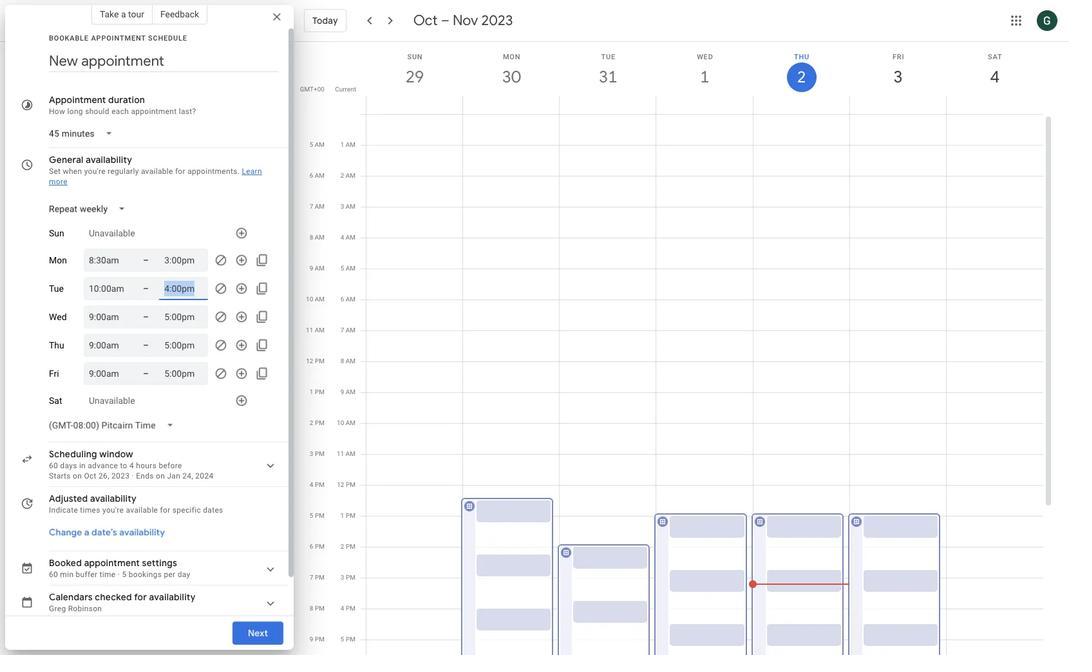 Task type: locate. For each thing, give the bounding box(es) containing it.
· right time
[[118, 570, 120, 579]]

sun
[[408, 53, 423, 61], [49, 228, 64, 238]]

wed up wednesday, november 1 "element"
[[697, 53, 714, 61]]

5 pm
[[310, 512, 325, 519], [341, 636, 356, 643]]

day
[[178, 570, 190, 579]]

0 horizontal spatial 5 am
[[310, 141, 325, 148]]

5 pm right '9 pm'
[[341, 636, 356, 643]]

oct left nov
[[413, 12, 438, 30]]

3 cell from the left
[[558, 114, 657, 655]]

availability
[[86, 154, 132, 166], [90, 493, 137, 505], [119, 526, 165, 538], [149, 592, 196, 603]]

Add title text field
[[49, 52, 278, 71]]

1 horizontal spatial ·
[[132, 472, 134, 481]]

0 vertical spatial 5 pm
[[310, 512, 325, 519]]

3 pm
[[310, 450, 325, 457], [341, 574, 356, 581]]

sun 29
[[405, 53, 423, 88]]

appointment duration how long should each appointment last?
[[49, 94, 196, 116]]

0 horizontal spatial oct
[[84, 472, 97, 481]]

6 left 2 am
[[310, 172, 313, 179]]

sat up scheduling
[[49, 396, 62, 406]]

5 right '9 pm'
[[341, 636, 344, 643]]

a inside change a date's availability button
[[84, 526, 89, 538]]

before
[[159, 461, 182, 470]]

0 vertical spatial oct
[[413, 12, 438, 30]]

1 vertical spatial 11
[[337, 450, 344, 457]]

1 vertical spatial mon
[[49, 255, 67, 265]]

0 vertical spatial ·
[[132, 472, 134, 481]]

0 vertical spatial 12
[[306, 358, 313, 365]]

0 vertical spatial 3 pm
[[310, 450, 325, 457]]

0 horizontal spatial for
[[134, 592, 147, 603]]

0 horizontal spatial mon
[[49, 255, 67, 265]]

wed
[[697, 53, 714, 61], [49, 312, 67, 322]]

·
[[132, 472, 134, 481], [118, 570, 120, 579]]

7
[[310, 203, 313, 210], [341, 327, 344, 334], [310, 574, 313, 581]]

date's
[[92, 526, 117, 538]]

cell
[[367, 114, 463, 655], [461, 114, 560, 655], [558, 114, 657, 655], [655, 114, 754, 655], [749, 114, 850, 655], [848, 114, 947, 655], [947, 114, 1044, 655]]

1 vertical spatial 11 am
[[337, 450, 356, 457]]

1 vertical spatial 6 am
[[341, 296, 356, 303]]

mon up the 30
[[503, 53, 521, 61]]

0 vertical spatial 1 pm
[[310, 389, 325, 396]]

11
[[306, 327, 313, 334], [337, 450, 344, 457]]

pm
[[315, 358, 325, 365], [315, 389, 325, 396], [315, 419, 325, 427], [315, 450, 325, 457], [315, 481, 325, 488], [346, 481, 356, 488], [315, 512, 325, 519], [346, 512, 356, 519], [315, 543, 325, 550], [346, 543, 356, 550], [315, 574, 325, 581], [346, 574, 356, 581], [315, 605, 325, 612], [346, 605, 356, 612], [315, 636, 325, 643], [346, 636, 356, 643]]

0 horizontal spatial ·
[[118, 570, 120, 579]]

0 vertical spatial 7
[[310, 203, 313, 210]]

– right start time on mondays text field
[[143, 255, 149, 265]]

1 vertical spatial available
[[126, 506, 158, 515]]

1 horizontal spatial 4 pm
[[341, 605, 356, 612]]

0 vertical spatial 12 pm
[[306, 358, 325, 365]]

7 am
[[310, 203, 325, 210], [341, 327, 356, 334]]

31
[[598, 66, 617, 88]]

am
[[315, 141, 325, 148], [346, 141, 356, 148], [315, 172, 325, 179], [346, 172, 356, 179], [315, 203, 325, 210], [346, 203, 356, 210], [315, 234, 325, 241], [346, 234, 356, 241], [315, 265, 325, 272], [346, 265, 356, 272], [315, 296, 325, 303], [346, 296, 356, 303], [315, 327, 325, 334], [346, 327, 356, 334], [346, 358, 356, 365], [346, 389, 356, 396], [346, 419, 356, 427], [346, 450, 356, 457]]

4 pm right "8 pm"
[[341, 605, 356, 612]]

for left the specific
[[160, 506, 170, 515]]

oct down in
[[84, 472, 97, 481]]

– left end time on tuesdays text box
[[143, 284, 149, 294]]

1
[[700, 66, 709, 88], [341, 141, 344, 148], [310, 389, 313, 396], [341, 512, 344, 519]]

1 vertical spatial wed
[[49, 312, 67, 322]]

0 horizontal spatial 3 pm
[[310, 450, 325, 457]]

0 horizontal spatial 1 pm
[[310, 389, 325, 396]]

4 pm up 6 pm
[[310, 481, 325, 488]]

learn
[[242, 167, 262, 176]]

0 vertical spatial 2023
[[482, 12, 513, 30]]

thu up thursday, november 2, today element
[[794, 53, 810, 61]]

0 vertical spatial wed
[[697, 53, 714, 61]]

29 column header
[[366, 42, 463, 114]]

0 horizontal spatial 11
[[306, 327, 313, 334]]

1 on from the left
[[73, 472, 82, 481]]

0 horizontal spatial sat
[[49, 396, 62, 406]]

fri up friday, november 3 "element"
[[893, 53, 905, 61]]

9
[[310, 265, 313, 272], [341, 389, 344, 396], [310, 636, 313, 643]]

End time on Mondays text field
[[164, 253, 203, 268]]

a for take
[[121, 9, 126, 19]]

today
[[313, 15, 338, 26]]

2 cell from the left
[[461, 114, 560, 655]]

0 horizontal spatial fri
[[49, 369, 59, 379]]

0 horizontal spatial a
[[84, 526, 89, 538]]

sun inside sun 29
[[408, 53, 423, 61]]

0 vertical spatial appointment
[[131, 107, 177, 116]]

2023 right nov
[[482, 12, 513, 30]]

friday, november 3 element
[[884, 63, 914, 92]]

1 cell from the left
[[367, 114, 463, 655]]

0 horizontal spatial 4 pm
[[310, 481, 325, 488]]

1 horizontal spatial a
[[121, 9, 126, 19]]

for left appointments.
[[175, 167, 185, 176]]

on down in
[[73, 472, 82, 481]]

available
[[141, 167, 173, 176], [126, 506, 158, 515]]

End time on Fridays text field
[[164, 366, 203, 381]]

thu 2
[[794, 53, 810, 88]]

0 vertical spatial 7 am
[[310, 203, 325, 210]]

6 pm
[[310, 543, 325, 550]]

tour
[[128, 9, 144, 19]]

on
[[73, 472, 82, 481], [156, 472, 165, 481]]

1 vertical spatial 8
[[341, 358, 344, 365]]

Start time on Mondays text field
[[89, 253, 128, 268]]

1 horizontal spatial 8 am
[[341, 358, 356, 365]]

sat up saturday, november 4 element
[[989, 53, 1003, 61]]

checked
[[95, 592, 132, 603]]

1 pm
[[310, 389, 325, 396], [341, 512, 356, 519]]

1 vertical spatial sat
[[49, 396, 62, 406]]

60 left the min
[[49, 570, 58, 579]]

2 unavailable from the top
[[89, 396, 135, 406]]

scheduling
[[49, 448, 97, 460]]

unavailable down start time on fridays text box at the bottom left of page
[[89, 396, 135, 406]]

9 am
[[310, 265, 325, 272], [341, 389, 356, 396]]

time
[[100, 570, 116, 579]]

appointment
[[131, 107, 177, 116], [84, 557, 140, 569]]

thu
[[794, 53, 810, 61], [49, 340, 64, 351]]

0 horizontal spatial 10
[[306, 296, 313, 303]]

tuesday, october 31 element
[[594, 63, 623, 92]]

available down ends
[[126, 506, 158, 515]]

· inside the scheduling window 60 days in advance to 4 hours before starts on oct 26, 2023 · ends on jan 24, 2024
[[132, 472, 134, 481]]

1 horizontal spatial 7 am
[[341, 327, 356, 334]]

thu inside 2 column header
[[794, 53, 810, 61]]

5 cell from the left
[[749, 114, 850, 655]]

1 vertical spatial 1 pm
[[341, 512, 356, 519]]

6 up 7 pm
[[310, 543, 313, 550]]

availability inside button
[[119, 526, 165, 538]]

5 down 4 am
[[341, 265, 344, 272]]

0 vertical spatial 4 pm
[[310, 481, 325, 488]]

availability inside calendars checked for availability greg robinson
[[149, 592, 196, 603]]

for inside calendars checked for availability greg robinson
[[134, 592, 147, 603]]

0 horizontal spatial 9 am
[[310, 265, 325, 272]]

adjusted
[[49, 493, 88, 505]]

fri left start time on fridays text box at the bottom left of page
[[49, 369, 59, 379]]

1 vertical spatial 9 am
[[341, 389, 356, 396]]

1 horizontal spatial thu
[[794, 53, 810, 61]]

1 vertical spatial oct
[[84, 472, 97, 481]]

· inside the booked appointment settings 60 min buffer time · 5 bookings per day
[[118, 570, 120, 579]]

1 horizontal spatial 11 am
[[337, 450, 356, 457]]

5 right time
[[122, 570, 127, 579]]

0 vertical spatial 8 am
[[310, 234, 325, 241]]

0 vertical spatial 6
[[310, 172, 313, 179]]

1 horizontal spatial 12
[[337, 481, 344, 488]]

for down the bookings
[[134, 592, 147, 603]]

2 column header
[[753, 42, 850, 114]]

4
[[990, 66, 999, 88], [341, 234, 344, 241], [130, 461, 134, 470], [310, 481, 313, 488], [341, 605, 344, 612]]

appointment down duration
[[131, 107, 177, 116]]

appointment up time
[[84, 557, 140, 569]]

tue left 'start time on tuesdays' text box at left
[[49, 284, 64, 294]]

wednesday, november 1 element
[[690, 63, 720, 92]]

saturday, november 4 element
[[981, 63, 1010, 92]]

1 column header
[[656, 42, 754, 114]]

0 horizontal spatial 12 pm
[[306, 358, 325, 365]]

0 vertical spatial thu
[[794, 53, 810, 61]]

10 am
[[306, 296, 325, 303], [337, 419, 356, 427]]

4 pm
[[310, 481, 325, 488], [341, 605, 356, 612]]

mon inside mon 30
[[503, 53, 521, 61]]

tue inside tue 31
[[602, 53, 616, 61]]

3 inside the fri 3
[[893, 66, 902, 88]]

tue up 31 at the right of the page
[[602, 53, 616, 61]]

0 horizontal spatial on
[[73, 472, 82, 481]]

to
[[120, 461, 127, 470]]

1 horizontal spatial 2 pm
[[341, 543, 356, 550]]

2023
[[482, 12, 513, 30], [112, 472, 130, 481]]

1 vertical spatial 12 pm
[[337, 481, 356, 488]]

you're down 'general availability'
[[84, 167, 106, 176]]

availability down adjusted availability indicate times you're available for specific dates on the left of the page
[[119, 526, 165, 538]]

sat for sat
[[49, 396, 62, 406]]

5 am left 1 am
[[310, 141, 325, 148]]

– right start time on fridays text box at the bottom left of page
[[143, 369, 149, 379]]

6 am down 4 am
[[341, 296, 356, 303]]

availability down 26, at bottom
[[90, 493, 137, 505]]

· left ends
[[132, 472, 134, 481]]

fri for fri 3
[[893, 53, 905, 61]]

1 vertical spatial 2 pm
[[341, 543, 356, 550]]

1 horizontal spatial sun
[[408, 53, 423, 61]]

– for wed
[[143, 312, 149, 322]]

sunday, october 29 element
[[400, 63, 430, 92]]

Start time on Tuesdays text field
[[89, 281, 128, 296]]

End time on Wednesdays text field
[[164, 309, 203, 325]]

60 inside the booked appointment settings 60 min buffer time · 5 bookings per day
[[49, 570, 58, 579]]

mon
[[503, 53, 521, 61], [49, 255, 67, 265]]

1 vertical spatial 60
[[49, 570, 58, 579]]

availability inside adjusted availability indicate times you're available for specific dates
[[90, 493, 137, 505]]

wed for wed
[[49, 312, 67, 322]]

a for change
[[84, 526, 89, 538]]

schedule
[[148, 34, 187, 43]]

wed inside '1' "column header"
[[697, 53, 714, 61]]

6 down 4 am
[[341, 296, 344, 303]]

5 up 6 pm
[[310, 512, 313, 519]]

availability down per
[[149, 592, 196, 603]]

thu left start time on thursdays text field
[[49, 340, 64, 351]]

12
[[306, 358, 313, 365], [337, 481, 344, 488]]

0 horizontal spatial 2 pm
[[310, 419, 325, 427]]

4 column header
[[946, 42, 1044, 114]]

sun down 'more'
[[49, 228, 64, 238]]

grid
[[299, 42, 1054, 655]]

you're up change a date's availability button
[[102, 506, 124, 515]]

–
[[441, 12, 450, 30], [143, 255, 149, 265], [143, 284, 149, 294], [143, 312, 149, 322], [143, 340, 149, 351], [143, 369, 149, 379]]

wed left start time on wednesdays text field
[[49, 312, 67, 322]]

– right start time on wednesdays text field
[[143, 312, 149, 322]]

min
[[60, 570, 74, 579]]

1 60 from the top
[[49, 461, 58, 470]]

2 horizontal spatial for
[[175, 167, 185, 176]]

appointment inside 'appointment duration how long should each appointment last?'
[[131, 107, 177, 116]]

Start time on Wednesdays text field
[[89, 309, 128, 325]]

1 vertical spatial 2023
[[112, 472, 130, 481]]

sat inside 4 'column header'
[[989, 53, 1003, 61]]

oct
[[413, 12, 438, 30], [84, 472, 97, 481]]

1 vertical spatial you're
[[102, 506, 124, 515]]

tue for tue 31
[[602, 53, 616, 61]]

robinson
[[68, 604, 102, 613]]

sat for sat 4
[[989, 53, 1003, 61]]

10
[[306, 296, 313, 303], [337, 419, 344, 427]]

2 60 from the top
[[49, 570, 58, 579]]

sun up 29
[[408, 53, 423, 61]]

1 horizontal spatial sat
[[989, 53, 1003, 61]]

5 pm up 6 pm
[[310, 512, 325, 519]]

1 vertical spatial 6
[[341, 296, 344, 303]]

0 vertical spatial tue
[[602, 53, 616, 61]]

on left jan
[[156, 472, 165, 481]]

2 vertical spatial 8
[[310, 605, 313, 612]]

2023 down to
[[112, 472, 130, 481]]

– left end time on thursdays text box
[[143, 340, 149, 351]]

60 up starts at the left bottom of page
[[49, 461, 58, 470]]

duration
[[108, 94, 145, 106]]

0 vertical spatial 6 am
[[310, 172, 325, 179]]

a left tour
[[121, 9, 126, 19]]

mon left start time on mondays text field
[[49, 255, 67, 265]]

2 inside thu 2
[[797, 67, 806, 88]]

1 unavailable from the top
[[89, 228, 135, 238]]

1 vertical spatial ·
[[118, 570, 120, 579]]

0 vertical spatial 9 am
[[310, 265, 325, 272]]

0 horizontal spatial tue
[[49, 284, 64, 294]]

2024
[[195, 472, 214, 481]]

0 vertical spatial available
[[141, 167, 173, 176]]

set when you're regularly available for appointments.
[[49, 167, 240, 176]]

6 am left 2 am
[[310, 172, 325, 179]]

0 horizontal spatial 10 am
[[306, 296, 325, 303]]

a
[[121, 9, 126, 19], [84, 526, 89, 538]]

1 vertical spatial a
[[84, 526, 89, 538]]

1 vertical spatial thu
[[49, 340, 64, 351]]

fri inside 3 column header
[[893, 53, 905, 61]]

appointment inside the booked appointment settings 60 min buffer time · 5 bookings per day
[[84, 557, 140, 569]]

for
[[175, 167, 185, 176], [160, 506, 170, 515], [134, 592, 147, 603]]

mon 30
[[502, 53, 521, 88]]

6 cell from the left
[[848, 114, 947, 655]]

available right regularly
[[141, 167, 173, 176]]

1 horizontal spatial 6 am
[[341, 296, 356, 303]]

6
[[310, 172, 313, 179], [341, 296, 344, 303], [310, 543, 313, 550]]

0 vertical spatial 11 am
[[306, 327, 325, 334]]

booked appointment settings 60 min buffer time · 5 bookings per day
[[49, 557, 190, 579]]

row
[[361, 114, 1044, 655]]

1 horizontal spatial 2023
[[482, 12, 513, 30]]

3 am
[[341, 203, 356, 210]]

None field
[[44, 122, 123, 145], [44, 197, 136, 220], [44, 414, 184, 437], [44, 122, 123, 145], [44, 197, 136, 220], [44, 414, 184, 437]]

12 pm
[[306, 358, 325, 365], [337, 481, 356, 488]]

unavailable up start time on mondays text field
[[89, 228, 135, 238]]

0 horizontal spatial thu
[[49, 340, 64, 351]]

1 vertical spatial tue
[[49, 284, 64, 294]]

1 horizontal spatial tue
[[602, 53, 616, 61]]

1 horizontal spatial 1 pm
[[341, 512, 356, 519]]

0 vertical spatial mon
[[503, 53, 521, 61]]

a left 'date's'
[[84, 526, 89, 538]]

mon for mon 30
[[503, 53, 521, 61]]

a inside take a tour button
[[121, 9, 126, 19]]

calendars
[[49, 592, 93, 603]]

1 horizontal spatial on
[[156, 472, 165, 481]]

1 vertical spatial 10 am
[[337, 419, 356, 427]]

3
[[893, 66, 902, 88], [341, 203, 344, 210], [310, 450, 313, 457], [341, 574, 344, 581]]

5 am down 4 am
[[341, 265, 356, 272]]

in
[[79, 461, 86, 470]]



Task type: describe. For each thing, give the bounding box(es) containing it.
sun for sun 29
[[408, 53, 423, 61]]

when
[[63, 167, 82, 176]]

indicate
[[49, 506, 78, 515]]

more
[[49, 177, 68, 186]]

– for fri
[[143, 369, 149, 379]]

should
[[85, 107, 109, 116]]

End time on Thursdays text field
[[164, 338, 203, 353]]

24,
[[183, 472, 193, 481]]

sun for sun
[[49, 228, 64, 238]]

2 vertical spatial 7
[[310, 574, 313, 581]]

gmt+00
[[300, 86, 325, 93]]

each
[[112, 107, 129, 116]]

available inside adjusted availability indicate times you're available for specific dates
[[126, 506, 158, 515]]

tue 31
[[598, 53, 617, 88]]

1 am
[[341, 141, 356, 148]]

last?
[[179, 107, 196, 116]]

hours
[[136, 461, 157, 470]]

Start time on Fridays text field
[[89, 366, 128, 381]]

9 pm
[[310, 636, 325, 643]]

set
[[49, 167, 61, 176]]

current
[[335, 86, 356, 93]]

learn more link
[[49, 167, 262, 186]]

jan
[[167, 472, 180, 481]]

bookable appointment schedule
[[49, 34, 187, 43]]

0 vertical spatial you're
[[84, 167, 106, 176]]

1 horizontal spatial 9 am
[[341, 389, 356, 396]]

general
[[49, 154, 84, 166]]

availability up regularly
[[86, 154, 132, 166]]

60 inside the scheduling window 60 days in advance to 4 hours before starts on oct 26, 2023 · ends on jan 24, 2024
[[49, 461, 58, 470]]

0 horizontal spatial 5 pm
[[310, 512, 325, 519]]

1 horizontal spatial 10 am
[[337, 419, 356, 427]]

8 pm
[[310, 605, 325, 612]]

dates
[[203, 506, 223, 515]]

1 vertical spatial 9
[[341, 389, 344, 396]]

2023 inside the scheduling window 60 days in advance to 4 hours before starts on oct 26, 2023 · ends on jan 24, 2024
[[112, 472, 130, 481]]

7 cell from the left
[[947, 114, 1044, 655]]

fri 3
[[893, 53, 905, 88]]

0 horizontal spatial 7 am
[[310, 203, 325, 210]]

thu for thu 2
[[794, 53, 810, 61]]

wed 1
[[697, 53, 714, 88]]

0 vertical spatial 10
[[306, 296, 313, 303]]

advance
[[88, 461, 118, 470]]

26,
[[99, 472, 109, 481]]

unavailable for sat
[[89, 396, 135, 406]]

specific
[[173, 506, 201, 515]]

sat 4
[[989, 53, 1003, 88]]

change a date's availability button
[[44, 521, 170, 544]]

0 vertical spatial 10 am
[[306, 296, 325, 303]]

adjusted availability indicate times you're available for specific dates
[[49, 493, 223, 515]]

thursday, november 2, today element
[[787, 63, 817, 92]]

take
[[100, 9, 119, 19]]

for inside adjusted availability indicate times you're available for specific dates
[[160, 506, 170, 515]]

31 column header
[[559, 42, 657, 114]]

monday, october 30 element
[[497, 63, 527, 92]]

per
[[164, 570, 176, 579]]

30
[[502, 66, 520, 88]]

take a tour
[[100, 9, 144, 19]]

regularly
[[108, 167, 139, 176]]

– for mon
[[143, 255, 149, 265]]

learn more
[[49, 167, 262, 186]]

0 horizontal spatial 12
[[306, 358, 313, 365]]

bookings
[[129, 570, 162, 579]]

0 horizontal spatial 8 am
[[310, 234, 325, 241]]

next
[[248, 628, 268, 639]]

1 horizontal spatial 11
[[337, 450, 344, 457]]

tue for tue
[[49, 284, 64, 294]]

– for tue
[[143, 284, 149, 294]]

1 inside the wed 1
[[700, 66, 709, 88]]

you're inside adjusted availability indicate times you're available for specific dates
[[102, 506, 124, 515]]

mon for mon
[[49, 255, 67, 265]]

oct inside the scheduling window 60 days in advance to 4 hours before starts on oct 26, 2023 · ends on jan 24, 2024
[[84, 472, 97, 481]]

0 horizontal spatial 6 am
[[310, 172, 325, 179]]

7 pm
[[310, 574, 325, 581]]

0 horizontal spatial 11 am
[[306, 327, 325, 334]]

1 horizontal spatial 12 pm
[[337, 481, 356, 488]]

bookable
[[49, 34, 89, 43]]

booked
[[49, 557, 82, 569]]

5 inside the booked appointment settings 60 min buffer time · 5 bookings per day
[[122, 570, 127, 579]]

buffer
[[76, 570, 98, 579]]

feedback button
[[153, 4, 208, 24]]

days
[[60, 461, 77, 470]]

feedback
[[160, 9, 199, 19]]

2 vertical spatial 6
[[310, 543, 313, 550]]

3 column header
[[850, 42, 947, 114]]

4 inside the scheduling window 60 days in advance to 4 hours before starts on oct 26, 2023 · ends on jan 24, 2024
[[130, 461, 134, 470]]

appointments.
[[188, 167, 240, 176]]

take a tour button
[[91, 4, 153, 24]]

nov
[[453, 12, 478, 30]]

1 horizontal spatial 5 am
[[341, 265, 356, 272]]

1 vertical spatial 5 pm
[[341, 636, 356, 643]]

how
[[49, 107, 65, 116]]

next button
[[232, 618, 284, 649]]

appointment
[[91, 34, 146, 43]]

1 vertical spatial 4 pm
[[341, 605, 356, 612]]

0 vertical spatial 8
[[310, 234, 313, 241]]

change a date's availability
[[49, 526, 165, 538]]

general availability
[[49, 154, 132, 166]]

1 vertical spatial 10
[[337, 419, 344, 427]]

1 vertical spatial 3 pm
[[341, 574, 356, 581]]

oct – nov 2023
[[413, 12, 513, 30]]

calendars checked for availability greg robinson
[[49, 592, 196, 613]]

4 am
[[341, 234, 356, 241]]

30 column header
[[463, 42, 560, 114]]

2 vertical spatial 9
[[310, 636, 313, 643]]

4 inside sat 4
[[990, 66, 999, 88]]

29
[[405, 66, 423, 88]]

End time on Tuesdays text field
[[164, 281, 203, 296]]

1 vertical spatial 8 am
[[341, 358, 356, 365]]

0 vertical spatial 9
[[310, 265, 313, 272]]

window
[[99, 448, 133, 460]]

appointment
[[49, 94, 106, 106]]

5 left 1 am
[[310, 141, 313, 148]]

grid containing 29
[[299, 42, 1054, 655]]

0 vertical spatial 2 pm
[[310, 419, 325, 427]]

scheduling window 60 days in advance to 4 hours before starts on oct 26, 2023 · ends on jan 24, 2024
[[49, 448, 214, 481]]

1 vertical spatial 7
[[341, 327, 344, 334]]

thu for thu
[[49, 340, 64, 351]]

change
[[49, 526, 82, 538]]

1 horizontal spatial oct
[[413, 12, 438, 30]]

2 am
[[341, 172, 356, 179]]

4 cell from the left
[[655, 114, 754, 655]]

starts
[[49, 472, 71, 481]]

2 on from the left
[[156, 472, 165, 481]]

– for thu
[[143, 340, 149, 351]]

fri for fri
[[49, 369, 59, 379]]

settings
[[142, 557, 177, 569]]

Start time on Thursdays text field
[[89, 338, 128, 353]]

long
[[67, 107, 83, 116]]

ends
[[136, 472, 154, 481]]

– left nov
[[441, 12, 450, 30]]

wed for wed 1
[[697, 53, 714, 61]]

greg
[[49, 604, 66, 613]]

unavailable for sun
[[89, 228, 135, 238]]

today button
[[304, 5, 346, 36]]

times
[[80, 506, 100, 515]]



Task type: vqa. For each thing, say whether or not it's contained in the screenshot.
the bottom 6 AM
yes



